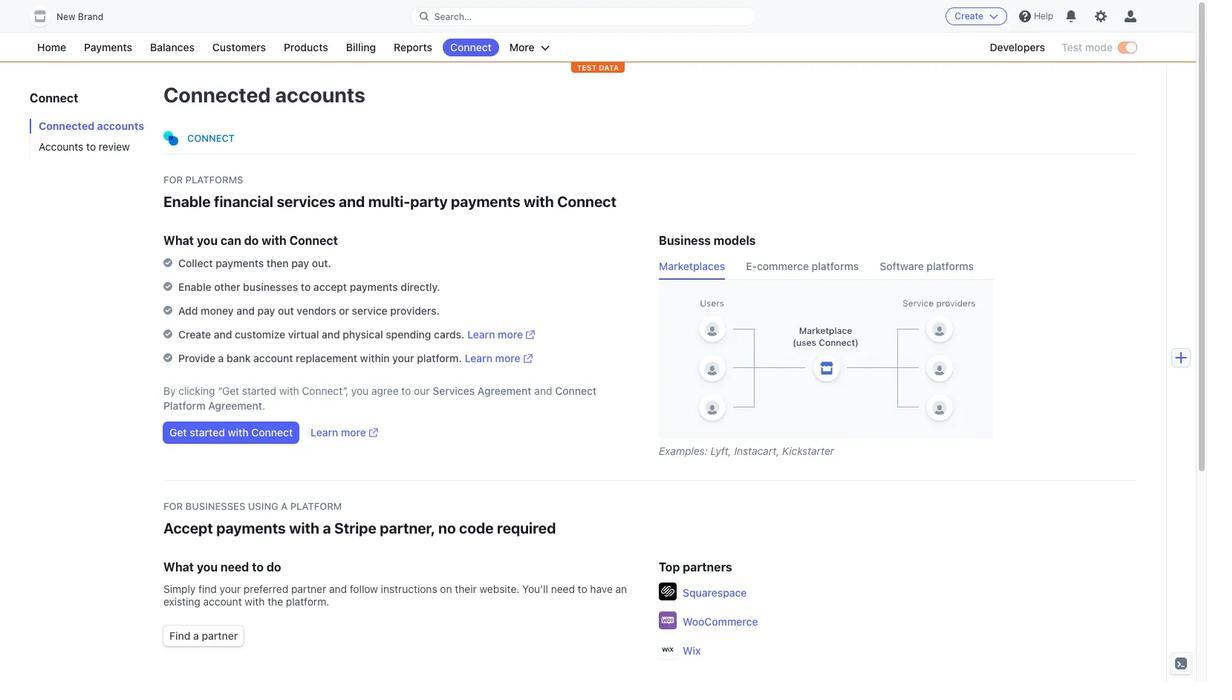 Task type: locate. For each thing, give the bounding box(es) containing it.
squarespace
[[683, 587, 747, 599]]

1 vertical spatial more
[[495, 352, 520, 365]]

0 vertical spatial need
[[221, 561, 249, 574]]

you
[[197, 234, 218, 247], [351, 385, 369, 397], [197, 561, 218, 574]]

balances
[[150, 41, 195, 53]]

0 horizontal spatial accounts
[[97, 120, 144, 132]]

for inside for platforms enable financial services and multi-party payments with connect
[[163, 174, 183, 186]]

0 vertical spatial platform.
[[417, 352, 462, 365]]

do
[[244, 234, 259, 247], [267, 561, 281, 574]]

accounts to review link
[[30, 140, 149, 155]]

connect inside for platforms enable financial services and multi-party payments with connect
[[557, 193, 617, 210]]

1 vertical spatial enable
[[178, 281, 211, 293]]

1 what from the top
[[163, 234, 194, 247]]

create up developers link
[[955, 10, 984, 22]]

platforms inside for platforms enable financial services and multi-party payments with connect
[[185, 174, 243, 186]]

0 vertical spatial you
[[197, 234, 218, 247]]

you up find
[[197, 561, 218, 574]]

code
[[459, 520, 494, 537]]

1 vertical spatial you
[[351, 385, 369, 397]]

products link
[[276, 39, 336, 56]]

pay
[[291, 257, 309, 270], [257, 305, 275, 317]]

balances link
[[143, 39, 202, 56]]

what
[[163, 234, 194, 247], [163, 561, 194, 574]]

developers link
[[982, 39, 1053, 56]]

a right find
[[193, 630, 199, 643]]

payments down can
[[216, 257, 264, 270]]

learn more link
[[468, 328, 535, 342], [465, 351, 532, 366], [311, 426, 378, 441]]

learn more link right cards.
[[468, 328, 535, 342]]

and right services agreement 'link'
[[534, 385, 552, 397]]

0 horizontal spatial connected accounts
[[39, 120, 144, 132]]

0 vertical spatial enable
[[163, 193, 211, 210]]

for inside for businesses using a platform accept payments with a stripe partner, no code required
[[163, 501, 183, 513]]

1 vertical spatial learn more link
[[465, 351, 532, 366]]

to
[[86, 140, 96, 153], [301, 281, 311, 293], [401, 385, 411, 397], [252, 561, 264, 574], [578, 583, 587, 596]]

learn down connect",
[[311, 426, 338, 439]]

virtual
[[288, 328, 319, 341]]

1 vertical spatial create
[[178, 328, 211, 341]]

learn for platform.
[[465, 352, 493, 365]]

need inside simply find your preferred partner and follow instructions on their website. you'll need to have an existing account with the platform.
[[551, 583, 575, 596]]

0 horizontal spatial connected
[[39, 120, 95, 132]]

to left the our
[[401, 385, 411, 397]]

developers
[[990, 41, 1045, 53]]

with inside for businesses using a platform accept payments with a stripe partner, no code required
[[289, 520, 319, 537]]

account inside simply find your preferred partner and follow instructions on their website. you'll need to have an existing account with the platform.
[[203, 596, 242, 608]]

examples: lyft, instacart, kickstarter
[[659, 445, 834, 458]]

1 vertical spatial account
[[203, 596, 242, 608]]

0 vertical spatial for
[[163, 174, 183, 186]]

connect platform agreement
[[163, 385, 597, 412]]

more right cards.
[[498, 328, 523, 341]]

customers link
[[205, 39, 273, 56]]

businesses
[[243, 281, 298, 293], [185, 501, 245, 513]]

to inside simply find your preferred partner and follow instructions on their website. you'll need to have an existing account with the platform.
[[578, 583, 587, 596]]

connected accounts down customers link
[[163, 82, 365, 107]]

learn more down connect",
[[311, 426, 366, 439]]

1 horizontal spatial agreement
[[478, 385, 532, 397]]

1 horizontal spatial create
[[955, 10, 984, 22]]

2 for from the top
[[163, 501, 183, 513]]

with inside for platforms enable financial services and multi-party payments with connect
[[524, 193, 554, 210]]

1 for from the top
[[163, 174, 183, 186]]

instructions
[[381, 583, 437, 596]]

0 horizontal spatial started
[[190, 426, 225, 439]]

customers
[[212, 41, 266, 53]]

create and customize virtual and physical spending cards.
[[178, 328, 465, 341]]

payments down using
[[216, 520, 286, 537]]

connected up accounts
[[39, 120, 95, 132]]

create for create and customize virtual and physical spending cards.
[[178, 328, 211, 341]]

connected accounts
[[163, 82, 365, 107], [39, 120, 144, 132]]

.
[[262, 400, 265, 412]]

a left bank on the left bottom
[[218, 352, 224, 365]]

preferred
[[244, 583, 288, 596]]

out.
[[312, 257, 331, 270]]

wix
[[683, 644, 701, 657]]

account down what you need to do
[[203, 596, 242, 608]]

pay for out.
[[291, 257, 309, 270]]

1 vertical spatial partner
[[202, 630, 238, 643]]

Search… text field
[[411, 7, 756, 26]]

1 vertical spatial agreement
[[208, 400, 262, 412]]

data
[[599, 63, 619, 72]]

1 vertical spatial started
[[190, 426, 225, 439]]

create
[[955, 10, 984, 22], [178, 328, 211, 341]]

more for provide a bank account replacement within your platform.
[[495, 352, 520, 365]]

1 horizontal spatial account
[[253, 352, 293, 365]]

create inside button
[[955, 10, 984, 22]]

and
[[339, 193, 365, 210], [236, 305, 255, 317], [214, 328, 232, 341], [322, 328, 340, 341], [534, 385, 552, 397], [329, 583, 347, 596]]

more down the by clicking "get started with connect", you agree to our services agreement and
[[341, 426, 366, 439]]

1 vertical spatial learn more
[[465, 352, 520, 365]]

do right can
[[244, 234, 259, 247]]

learn right cards.
[[468, 328, 495, 341]]

for
[[163, 174, 183, 186], [163, 501, 183, 513]]

customize
[[235, 328, 285, 341]]

0 horizontal spatial your
[[220, 583, 241, 596]]

learn more for create and customize virtual and physical spending cards.
[[468, 328, 523, 341]]

billing
[[346, 41, 376, 53]]

learn more link for platform.
[[465, 351, 532, 366]]

0 horizontal spatial create
[[178, 328, 211, 341]]

what for enable financial services and multi-party payments with connect
[[163, 234, 194, 247]]

you left agree
[[351, 385, 369, 397]]

create for create
[[955, 10, 984, 22]]

partners
[[683, 561, 732, 574]]

account down customize
[[253, 352, 293, 365]]

0 vertical spatial pay
[[291, 257, 309, 270]]

1 horizontal spatial started
[[242, 385, 276, 397]]

need up preferred
[[221, 561, 249, 574]]

2 horizontal spatial platforms
[[927, 260, 974, 273]]

0 vertical spatial agreement
[[478, 385, 532, 397]]

create button
[[946, 7, 1007, 25]]

1 vertical spatial connected accounts
[[39, 120, 144, 132]]

platforms up financial
[[185, 174, 243, 186]]

2 vertical spatial learn
[[311, 426, 338, 439]]

payments up service
[[350, 281, 398, 293]]

more button
[[502, 39, 557, 56]]

partner right find
[[202, 630, 238, 643]]

need
[[221, 561, 249, 574], [551, 583, 575, 596]]

enable left financial
[[163, 193, 211, 210]]

and left follow
[[329, 583, 347, 596]]

1 vertical spatial your
[[220, 583, 241, 596]]

connect inside get started with connect button
[[251, 426, 293, 439]]

learn more for provide a bank account replacement within your platform.
[[465, 352, 520, 365]]

pay left out
[[257, 305, 275, 317]]

0 vertical spatial account
[[253, 352, 293, 365]]

platforms right the commerce
[[812, 260, 859, 273]]

learn more right cards.
[[468, 328, 523, 341]]

platform. down cards.
[[417, 352, 462, 365]]

0 vertical spatial learn more link
[[468, 328, 535, 342]]

for for accept payments with a stripe partner, no code required
[[163, 501, 183, 513]]

your down "spending"
[[392, 352, 414, 365]]

0 vertical spatial learn
[[468, 328, 495, 341]]

0 horizontal spatial pay
[[257, 305, 275, 317]]

examples:
[[659, 445, 708, 458]]

0 vertical spatial connected
[[163, 82, 271, 107]]

out
[[278, 305, 294, 317]]

0 vertical spatial started
[[242, 385, 276, 397]]

started right the get
[[190, 426, 225, 439]]

you left can
[[197, 234, 218, 247]]

payments right party
[[451, 193, 520, 210]]

businesses down then
[[243, 281, 298, 293]]

no
[[438, 520, 456, 537]]

connected accounts up accounts to review link
[[39, 120, 144, 132]]

enable down collect
[[178, 281, 211, 293]]

a
[[218, 352, 224, 365], [281, 501, 288, 513], [323, 520, 331, 537], [193, 630, 199, 643]]

0 vertical spatial create
[[955, 10, 984, 22]]

and left the multi- at top left
[[339, 193, 365, 210]]

1 vertical spatial for
[[163, 501, 183, 513]]

a right using
[[281, 501, 288, 513]]

existing
[[163, 596, 200, 608]]

or
[[339, 305, 349, 317]]

squarespace link
[[683, 586, 747, 601]]

1 horizontal spatial pay
[[291, 257, 309, 270]]

0 horizontal spatial agreement
[[208, 400, 262, 412]]

connected accounts link
[[30, 119, 149, 134]]

accounts down the "products" link
[[275, 82, 365, 107]]

to left have
[[578, 583, 587, 596]]

get
[[169, 426, 187, 439]]

2 vertical spatial you
[[197, 561, 218, 574]]

home
[[37, 41, 66, 53]]

platform. right the
[[286, 596, 329, 608]]

1 vertical spatial do
[[267, 561, 281, 574]]

0 horizontal spatial partner
[[202, 630, 238, 643]]

2 what from the top
[[163, 561, 194, 574]]

home link
[[30, 39, 74, 56]]

0 vertical spatial what
[[163, 234, 194, 247]]

partner right the
[[291, 583, 326, 596]]

platforms right software
[[927, 260, 974, 273]]

0 vertical spatial accounts
[[275, 82, 365, 107]]

partner,
[[380, 520, 435, 537]]

provide a bank account replacement within your platform.
[[178, 352, 462, 365]]

create up provide
[[178, 328, 211, 341]]

learn more link down the by clicking "get started with connect", you agree to our services agreement and
[[311, 426, 378, 441]]

what up collect
[[163, 234, 194, 247]]

platforms for for platforms enable financial services and multi-party payments with connect
[[185, 174, 243, 186]]

do up preferred
[[267, 561, 281, 574]]

1 vertical spatial businesses
[[185, 501, 245, 513]]

0 vertical spatial more
[[498, 328, 523, 341]]

what you need to do
[[163, 561, 281, 574]]

platform.
[[417, 352, 462, 365], [286, 596, 329, 608]]

what up simply
[[163, 561, 194, 574]]

your right find
[[220, 583, 241, 596]]

their
[[455, 583, 477, 596]]

started up .
[[242, 385, 276, 397]]

1 vertical spatial platform.
[[286, 596, 329, 608]]

started
[[242, 385, 276, 397], [190, 426, 225, 439]]

1 horizontal spatial do
[[267, 561, 281, 574]]

search…
[[434, 11, 472, 22]]

pay left out.
[[291, 257, 309, 270]]

learn more link up services agreement 'link'
[[465, 351, 532, 366]]

0 vertical spatial partner
[[291, 583, 326, 596]]

1 horizontal spatial need
[[551, 583, 575, 596]]

learn up services agreement 'link'
[[465, 352, 493, 365]]

need right you'll
[[551, 583, 575, 596]]

top partners
[[659, 561, 732, 574]]

connect
[[450, 41, 492, 53], [30, 91, 78, 105], [557, 193, 617, 210], [289, 234, 338, 247], [555, 385, 597, 397], [251, 426, 293, 439]]

1 vertical spatial need
[[551, 583, 575, 596]]

for for enable financial services and multi-party payments with connect
[[163, 174, 183, 186]]

1 vertical spatial learn
[[465, 352, 493, 365]]

1 horizontal spatial platform.
[[417, 352, 462, 365]]

0 vertical spatial do
[[244, 234, 259, 247]]

businesses up accept
[[185, 501, 245, 513]]

0 vertical spatial learn more
[[468, 328, 523, 341]]

payments
[[451, 193, 520, 210], [216, 257, 264, 270], [350, 281, 398, 293], [216, 520, 286, 537]]

0 horizontal spatial need
[[221, 561, 249, 574]]

money
[[201, 305, 234, 317]]

platforms for software platforms
[[927, 260, 974, 273]]

more up services agreement 'link'
[[495, 352, 520, 365]]

agreement right services
[[478, 385, 532, 397]]

agreement down the "get
[[208, 400, 262, 412]]

partner inside simply find your preferred partner and follow instructions on their website. you'll need to have an existing account with the platform.
[[291, 583, 326, 596]]

the
[[268, 596, 283, 608]]

1 horizontal spatial partner
[[291, 583, 326, 596]]

accounts up review
[[97, 120, 144, 132]]

0 horizontal spatial account
[[203, 596, 242, 608]]

learn more up services agreement 'link'
[[465, 352, 520, 365]]

find
[[169, 630, 190, 643]]

1 vertical spatial what
[[163, 561, 194, 574]]

1 horizontal spatial connected accounts
[[163, 82, 365, 107]]

agreement
[[478, 385, 532, 397], [208, 400, 262, 412]]

stripe
[[334, 520, 377, 537]]

Search… search field
[[411, 7, 756, 26]]

connected up connect
[[163, 82, 271, 107]]

0 vertical spatial your
[[392, 352, 414, 365]]

1 vertical spatial pay
[[257, 305, 275, 317]]

0 horizontal spatial platforms
[[185, 174, 243, 186]]

platform. inside simply find your preferred partner and follow instructions on their website. you'll need to have an existing account with the platform.
[[286, 596, 329, 608]]

0 horizontal spatial platform.
[[286, 596, 329, 608]]



Task type: vqa. For each thing, say whether or not it's contained in the screenshot.
DATA
yes



Task type: describe. For each thing, give the bounding box(es) containing it.
e-commerce platforms
[[746, 260, 859, 273]]

test data
[[577, 63, 619, 72]]

reports
[[394, 41, 432, 53]]

by
[[163, 385, 176, 397]]

financial
[[214, 193, 273, 210]]

your inside simply find your preferred partner and follow instructions on their website. you'll need to have an existing account with the platform.
[[220, 583, 241, 596]]

businesses inside for businesses using a platform accept payments with a stripe partner, no code required
[[185, 501, 245, 513]]

lyft,
[[711, 445, 732, 458]]

2 vertical spatial learn more link
[[311, 426, 378, 441]]

e-
[[746, 260, 757, 273]]

kickstarter
[[782, 445, 834, 458]]

payments inside for businesses using a platform accept payments with a stripe partner, no code required
[[216, 520, 286, 537]]

you for services
[[197, 234, 218, 247]]

billing link
[[339, 39, 383, 56]]

and down the money
[[214, 328, 232, 341]]

test
[[577, 63, 597, 72]]

services agreement link
[[433, 385, 532, 397]]

for platforms enable financial services and multi-party payments with connect
[[163, 174, 617, 210]]

platform business models examples tab list
[[659, 256, 995, 280]]

instacart,
[[734, 445, 780, 458]]

"get
[[218, 385, 239, 397]]

1 horizontal spatial connected
[[163, 82, 271, 107]]

what you can do with connect
[[163, 234, 338, 247]]

you for platform
[[197, 561, 218, 574]]

replacement
[[296, 352, 357, 365]]

to up add money and pay out vendors or service providers.
[[301, 281, 311, 293]]

services
[[277, 193, 335, 210]]

marketplaces
[[659, 260, 725, 273]]

get started with connect
[[169, 426, 293, 439]]

software
[[880, 260, 924, 273]]

accept
[[163, 520, 213, 537]]

cards.
[[434, 328, 465, 341]]

agree
[[371, 385, 399, 397]]

commerce
[[757, 260, 809, 273]]

connect platform agreement link
[[163, 385, 597, 412]]

what for accept payments with a stripe partner, no code required
[[163, 561, 194, 574]]

connect inside the connect platform agreement
[[555, 385, 597, 397]]

simply
[[163, 583, 196, 596]]

to up preferred
[[252, 561, 264, 574]]

1 horizontal spatial accounts
[[275, 82, 365, 107]]

1 vertical spatial connected
[[39, 120, 95, 132]]

learn for cards.
[[468, 328, 495, 341]]

party
[[410, 193, 448, 210]]

connect inside connect link
[[450, 41, 492, 53]]

provide
[[178, 352, 215, 365]]

learn more link for cards.
[[468, 328, 535, 342]]

test
[[1062, 41, 1082, 53]]

you'll
[[522, 583, 548, 596]]

accept
[[313, 281, 347, 293]]

more for create and customize virtual and physical spending cards.
[[498, 328, 523, 341]]

woocommerce
[[683, 615, 758, 628]]

mode
[[1085, 41, 1113, 53]]

and inside for platforms enable financial services and multi-party payments with connect
[[339, 193, 365, 210]]

2 vertical spatial more
[[341, 426, 366, 439]]

providers.
[[390, 305, 440, 317]]

platform
[[163, 400, 205, 412]]

add money and pay out vendors or service providers.
[[178, 305, 440, 317]]

software platforms button
[[880, 256, 983, 280]]

directly.
[[401, 281, 440, 293]]

new brand
[[56, 11, 103, 22]]

0 vertical spatial businesses
[[243, 281, 298, 293]]

more
[[510, 41, 535, 53]]

top
[[659, 561, 680, 574]]

and up customize
[[236, 305, 255, 317]]

find
[[198, 583, 217, 596]]

simply find your preferred partner and follow instructions on their website. you'll need to have an existing account with the platform.
[[163, 583, 627, 608]]

connect
[[187, 132, 235, 144]]

with inside simply find your preferred partner and follow instructions on their website. you'll need to have an existing account with the platform.
[[245, 596, 265, 608]]

by clicking "get started with connect", you agree to our services agreement and
[[163, 385, 555, 397]]

woocommerce link
[[683, 615, 758, 630]]

brand
[[78, 11, 103, 22]]

our
[[414, 385, 430, 397]]

started inside button
[[190, 426, 225, 439]]

and up replacement
[[322, 328, 340, 341]]

add
[[178, 305, 198, 317]]

wix link
[[683, 644, 701, 659]]

2 vertical spatial learn more
[[311, 426, 366, 439]]

software platforms
[[880, 260, 974, 273]]

spending
[[386, 328, 431, 341]]

find a partner link
[[163, 626, 244, 647]]

physical
[[343, 328, 383, 341]]

get started with connect button
[[163, 423, 299, 444]]

pay for out
[[257, 305, 275, 317]]

1 horizontal spatial platforms
[[812, 260, 859, 273]]

1 horizontal spatial your
[[392, 352, 414, 365]]

accounts to review
[[39, 140, 130, 153]]

bank
[[227, 352, 251, 365]]

payments
[[84, 41, 132, 53]]

payments inside for platforms enable financial services and multi-party payments with connect
[[451, 193, 520, 210]]

agreement inside the connect platform agreement
[[208, 400, 262, 412]]

1 vertical spatial accounts
[[97, 120, 144, 132]]

connect",
[[302, 385, 348, 397]]

services
[[433, 385, 475, 397]]

business
[[659, 234, 711, 247]]

vendors
[[297, 305, 336, 317]]

other
[[214, 281, 240, 293]]

enable inside for platforms enable financial services and multi-party payments with connect
[[163, 193, 211, 210]]

within
[[360, 352, 390, 365]]

with inside get started with connect button
[[228, 426, 249, 439]]

on
[[440, 583, 452, 596]]

collect payments then pay out.
[[178, 257, 331, 270]]

to down connected accounts link
[[86, 140, 96, 153]]

enable other businesses to accept payments directly.
[[178, 281, 440, 293]]

0 vertical spatial connected accounts
[[163, 82, 365, 107]]

new
[[56, 11, 75, 22]]

platform
[[290, 501, 342, 513]]

then
[[267, 257, 289, 270]]

0 horizontal spatial do
[[244, 234, 259, 247]]

a down platform
[[323, 520, 331, 537]]

test mode
[[1062, 41, 1113, 53]]

e-commerce platforms button
[[746, 256, 868, 280]]

multi-
[[368, 193, 410, 210]]

clicking
[[179, 385, 215, 397]]

and inside simply find your preferred partner and follow instructions on their website. you'll need to have an existing account with the platform.
[[329, 583, 347, 596]]

an
[[616, 583, 627, 596]]

follow
[[350, 583, 378, 596]]



